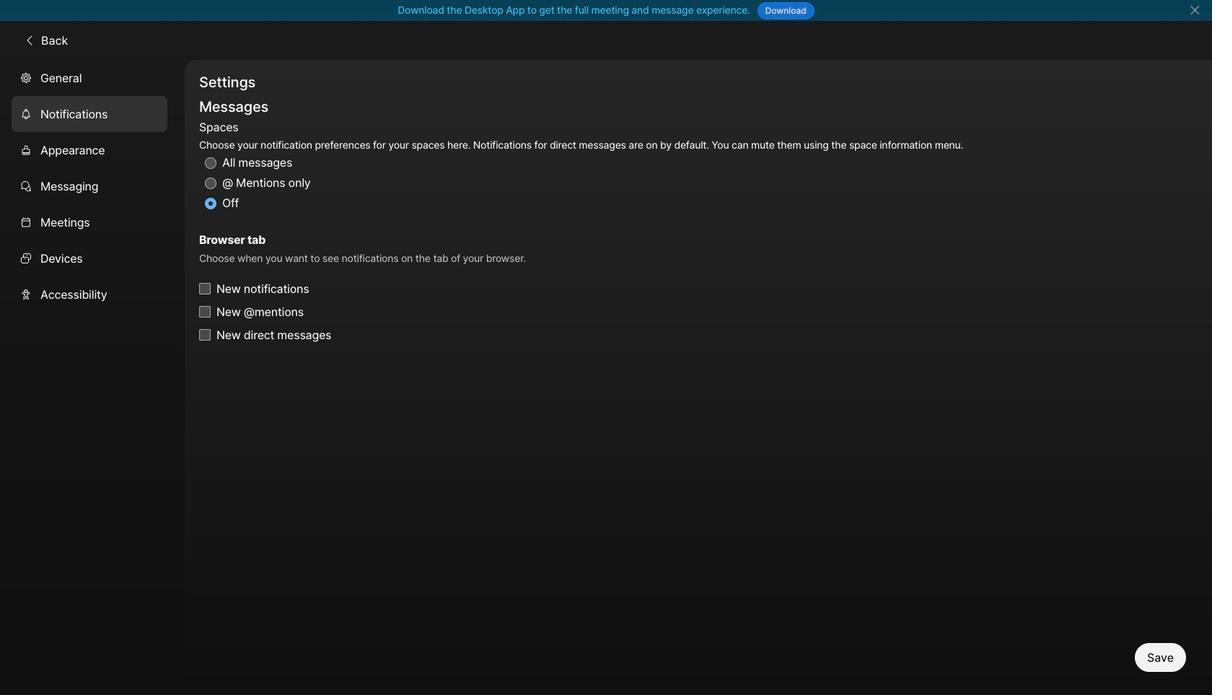 Task type: locate. For each thing, give the bounding box(es) containing it.
@ Mentions only radio
[[205, 178, 217, 189]]

cancel_16 image
[[1190, 4, 1201, 16]]

messaging tab
[[12, 168, 167, 204]]

All messages radio
[[205, 157, 217, 169]]

option group
[[199, 117, 964, 214]]

notifications tab
[[12, 96, 167, 132]]



Task type: describe. For each thing, give the bounding box(es) containing it.
accessibility tab
[[12, 276, 167, 312]]

general tab
[[12, 60, 167, 96]]

devices tab
[[12, 240, 167, 276]]

settings navigation
[[0, 60, 185, 695]]

Off radio
[[205, 198, 217, 209]]

appearance tab
[[12, 132, 167, 168]]

meetings tab
[[12, 204, 167, 240]]



Task type: vqa. For each thing, say whether or not it's contained in the screenshot.
General tab
yes



